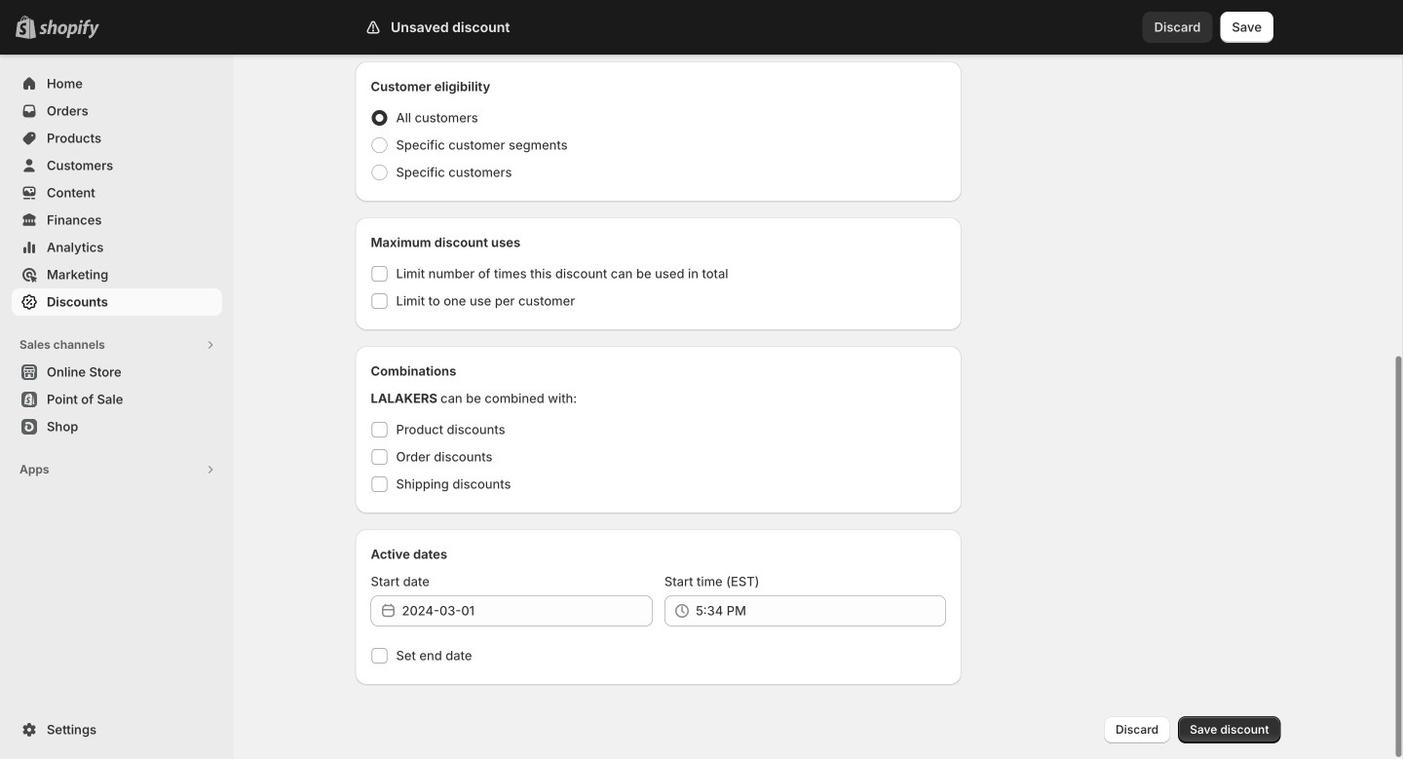 Task type: vqa. For each thing, say whether or not it's contained in the screenshot.
Sales channels in the left bottom of the page
no



Task type: describe. For each thing, give the bounding box(es) containing it.
Enter time text field
[[696, 595, 946, 627]]

YYYY-MM-DD text field
[[402, 595, 653, 627]]

shopify image
[[39, 19, 99, 39]]



